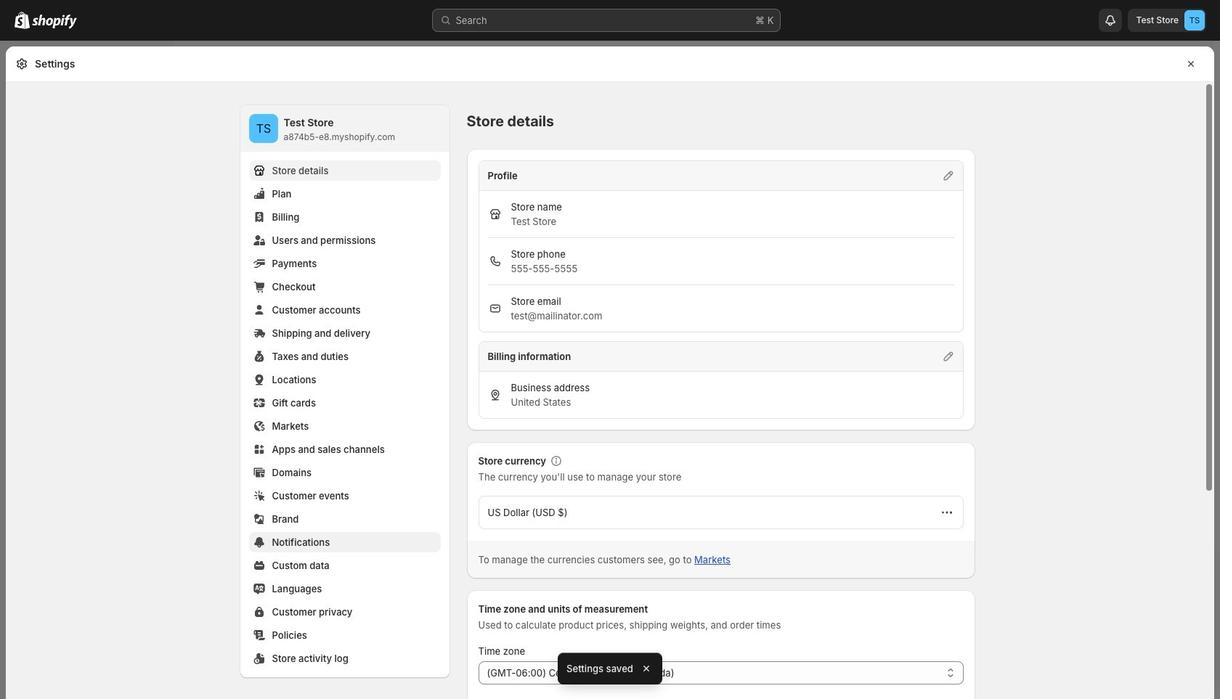 Task type: vqa. For each thing, say whether or not it's contained in the screenshot.
Test Store "image"
yes



Task type: locate. For each thing, give the bounding box(es) containing it.
shopify image
[[15, 12, 30, 29], [32, 15, 77, 29]]

test store image
[[1185, 10, 1205, 31]]



Task type: describe. For each thing, give the bounding box(es) containing it.
shop settings menu element
[[240, 105, 449, 678]]

test store image
[[249, 114, 278, 143]]

1 horizontal spatial shopify image
[[32, 15, 77, 29]]

settings dialog
[[6, 46, 1215, 700]]

0 horizontal spatial shopify image
[[15, 12, 30, 29]]



